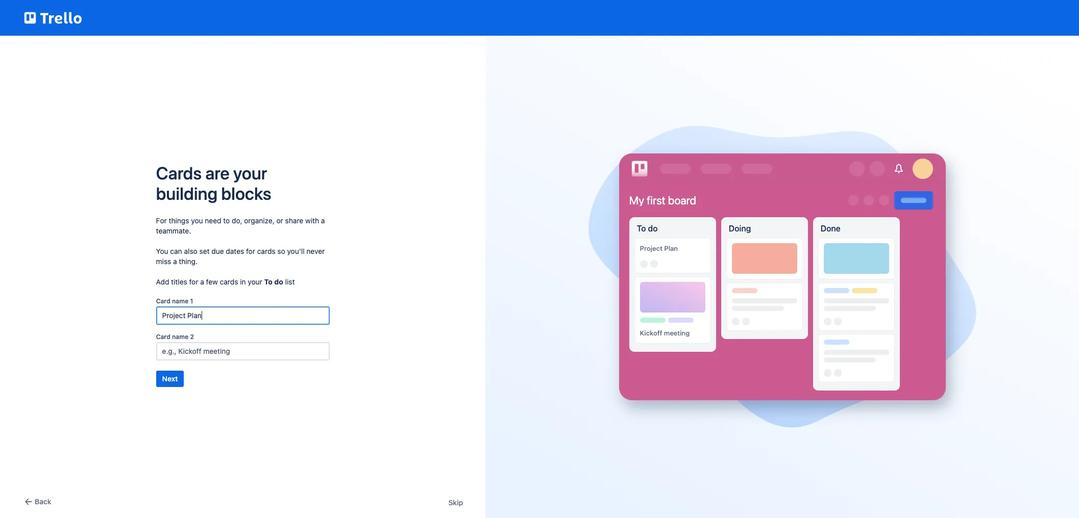 Task type: describe. For each thing, give the bounding box(es) containing it.
project
[[640, 245, 663, 253]]

you can also set due dates for cards so you'll never miss a thing.
[[156, 247, 325, 266]]

doing
[[729, 224, 751, 233]]

0 horizontal spatial cards
[[220, 278, 238, 286]]

can
[[170, 247, 182, 256]]

kickoff meeting
[[640, 329, 690, 338]]

name for 1
[[172, 298, 189, 305]]

back
[[35, 498, 51, 506]]

set
[[199, 247, 210, 256]]

need
[[205, 216, 221, 225]]

0 vertical spatial do
[[648, 224, 658, 233]]

with
[[305, 216, 319, 225]]

my first board
[[629, 194, 696, 207]]

0 horizontal spatial do
[[274, 278, 283, 286]]

0 horizontal spatial trello image
[[22, 6, 84, 30]]

titles
[[171, 278, 187, 286]]

card for card name 2
[[156, 333, 170, 341]]

you'll
[[287, 247, 305, 256]]

kickoff
[[640, 329, 662, 338]]

building
[[156, 183, 218, 204]]

Card name 2 text field
[[156, 343, 330, 361]]

1
[[190, 298, 193, 305]]

dates
[[226, 247, 244, 256]]

you
[[191, 216, 203, 225]]

to
[[223, 216, 230, 225]]

next button
[[156, 371, 184, 387]]

1 horizontal spatial trello image
[[629, 159, 650, 179]]

add titles for a few cards in your to do list
[[156, 278, 295, 286]]

teammate.
[[156, 227, 191, 235]]

0 horizontal spatial for
[[189, 278, 198, 286]]

cards are your building blocks
[[156, 163, 271, 204]]

add
[[156, 278, 169, 286]]

you
[[156, 247, 168, 256]]

organize,
[[244, 216, 275, 225]]

never
[[306, 247, 325, 256]]

skip
[[448, 499, 463, 507]]

plan
[[664, 245, 678, 253]]

to do
[[637, 224, 658, 233]]

card for card name 1
[[156, 298, 170, 305]]

a inside for things you need to do, organize, or share with a teammate.
[[321, 216, 325, 225]]

meeting
[[664, 329, 690, 338]]

done
[[821, 224, 841, 233]]

1 horizontal spatial a
[[200, 278, 204, 286]]

card name 1
[[156, 298, 193, 305]]

1 vertical spatial to
[[264, 278, 273, 286]]

cards
[[156, 163, 202, 183]]



Task type: vqa. For each thing, say whether or not it's contained in the screenshot.
rightmost the To
yes



Task type: locate. For each thing, give the bounding box(es) containing it.
do left list on the bottom of page
[[274, 278, 283, 286]]

0 vertical spatial your
[[233, 163, 267, 183]]

1 horizontal spatial to
[[637, 224, 646, 233]]

1 vertical spatial your
[[248, 278, 262, 286]]

2 card from the top
[[156, 333, 170, 341]]

1 vertical spatial card
[[156, 333, 170, 341]]

or
[[276, 216, 283, 225]]

0 horizontal spatial to
[[264, 278, 273, 286]]

card name 2
[[156, 333, 194, 341]]

skip button
[[448, 498, 463, 508]]

next
[[162, 375, 178, 383]]

1 vertical spatial trello image
[[629, 159, 650, 179]]

1 horizontal spatial do
[[648, 224, 658, 233]]

for inside you can also set due dates for cards so you'll never miss a thing.
[[246, 247, 255, 256]]

2 horizontal spatial a
[[321, 216, 325, 225]]

card
[[156, 298, 170, 305], [156, 333, 170, 341]]

are
[[205, 163, 230, 183]]

1 vertical spatial do
[[274, 278, 283, 286]]

1 vertical spatial a
[[173, 257, 177, 266]]

name
[[172, 298, 189, 305], [172, 333, 189, 341]]

due
[[211, 247, 224, 256]]

back button
[[22, 496, 51, 508]]

cards
[[257, 247, 275, 256], [220, 278, 238, 286]]

Card name 1 text field
[[156, 307, 330, 325]]

0 vertical spatial a
[[321, 216, 325, 225]]

cards inside you can also set due dates for cards so you'll never miss a thing.
[[257, 247, 275, 256]]

in
[[240, 278, 246, 286]]

for
[[156, 216, 167, 225]]

2
[[190, 333, 194, 341]]

a right with
[[321, 216, 325, 225]]

to
[[637, 224, 646, 233], [264, 278, 273, 286]]

2 vertical spatial a
[[200, 278, 204, 286]]

cards left so
[[257, 247, 275, 256]]

also
[[184, 247, 197, 256]]

1 vertical spatial name
[[172, 333, 189, 341]]

for things you need to do, organize, or share with a teammate.
[[156, 216, 325, 235]]

card left 2
[[156, 333, 170, 341]]

thing.
[[179, 257, 198, 266]]

do,
[[232, 216, 242, 225]]

name left 1 at the bottom of the page
[[172, 298, 189, 305]]

to left list on the bottom of page
[[264, 278, 273, 286]]

2 name from the top
[[172, 333, 189, 341]]

your right 'in'
[[248, 278, 262, 286]]

miss
[[156, 257, 171, 266]]

card down 'add'
[[156, 298, 170, 305]]

a down can
[[173, 257, 177, 266]]

a inside you can also set due dates for cards so you'll never miss a thing.
[[173, 257, 177, 266]]

your inside cards are your building blocks
[[233, 163, 267, 183]]

blocks
[[221, 183, 271, 204]]

list
[[285, 278, 295, 286]]

for
[[246, 247, 255, 256], [189, 278, 198, 286]]

1 horizontal spatial cards
[[257, 247, 275, 256]]

0 vertical spatial name
[[172, 298, 189, 305]]

1 horizontal spatial for
[[246, 247, 255, 256]]

my
[[629, 194, 644, 207]]

trello image
[[22, 6, 84, 30], [629, 159, 650, 179]]

for right titles
[[189, 278, 198, 286]]

0 vertical spatial cards
[[257, 247, 275, 256]]

a
[[321, 216, 325, 225], [173, 257, 177, 266], [200, 278, 204, 286]]

0 vertical spatial trello image
[[22, 6, 84, 30]]

few
[[206, 278, 218, 286]]

1 name from the top
[[172, 298, 189, 305]]

a left the few
[[200, 278, 204, 286]]

cards left 'in'
[[220, 278, 238, 286]]

name for 2
[[172, 333, 189, 341]]

name left 2
[[172, 333, 189, 341]]

do
[[648, 224, 658, 233], [274, 278, 283, 286]]

0 horizontal spatial a
[[173, 257, 177, 266]]

your
[[233, 163, 267, 183], [248, 278, 262, 286]]

0 vertical spatial card
[[156, 298, 170, 305]]

for right dates
[[246, 247, 255, 256]]

to up project
[[637, 224, 646, 233]]

your right are at the left of the page
[[233, 163, 267, 183]]

things
[[169, 216, 189, 225]]

do up project
[[648, 224, 658, 233]]

share
[[285, 216, 303, 225]]

project plan
[[640, 245, 678, 253]]

0 vertical spatial to
[[637, 224, 646, 233]]

board
[[668, 194, 696, 207]]

first
[[647, 194, 666, 207]]

1 card from the top
[[156, 298, 170, 305]]

0 vertical spatial for
[[246, 247, 255, 256]]

1 vertical spatial cards
[[220, 278, 238, 286]]

so
[[277, 247, 285, 256]]

1 vertical spatial for
[[189, 278, 198, 286]]



